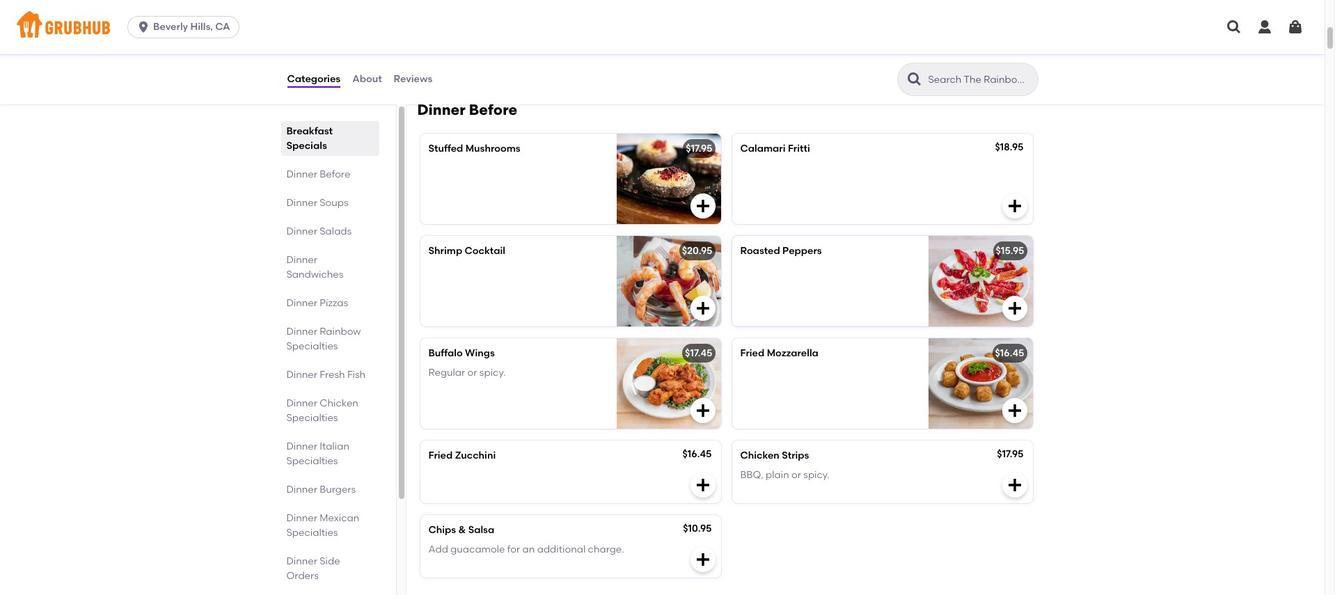 Task type: describe. For each thing, give the bounding box(es) containing it.
mexican
[[320, 513, 360, 524]]

plain
[[766, 470, 789, 481]]

0 horizontal spatial or
[[468, 367, 477, 379]]

1 horizontal spatial $16.45
[[995, 347, 1025, 359]]

guacamole
[[451, 544, 505, 556]]

filling.
[[551, 38, 578, 50]]

mushrooms
[[466, 143, 521, 155]]

fried mozzarella
[[741, 347, 819, 359]]

pizzas
[[320, 297, 348, 309]]

buffalo wings
[[429, 347, 495, 359]]

fried for fried zucchini
[[429, 450, 453, 462]]

dinner soups
[[287, 197, 349, 209]]

ca
[[215, 21, 230, 33]]

beverly
[[153, 21, 188, 33]]

dinner down sandwiches
[[287, 297, 317, 309]]

dinner rainbow specialties
[[287, 326, 361, 352]]

1 horizontal spatial or
[[792, 470, 801, 481]]

dinner side orders
[[287, 556, 340, 582]]

dinner inside dinner italian specialties
[[287, 441, 317, 453]]

salsa
[[468, 524, 495, 536]]

shrimp cocktail
[[429, 245, 506, 257]]

salads
[[320, 226, 352, 237]]

charge.
[[588, 544, 624, 556]]

includes
[[741, 38, 780, 50]]

flour
[[429, 38, 452, 50]]

dinner left the fresh
[[287, 369, 317, 381]]

soups
[[320, 197, 349, 209]]

specialties for chicken
[[287, 412, 338, 424]]

dinner fresh fish
[[287, 369, 366, 381]]

side
[[320, 556, 340, 568]]

fried mozzarella image
[[929, 338, 1033, 429]]

$10.95
[[683, 523, 712, 535]]

buffalo
[[429, 347, 463, 359]]

1 vertical spatial dinner before
[[287, 169, 350, 180]]

dinner inside dinner sandwiches
[[287, 254, 317, 266]]

italian
[[320, 441, 350, 453]]

dinner down dinner soups
[[287, 226, 317, 237]]

zucchini
[[455, 450, 496, 462]]

dinner burgers
[[287, 484, 356, 496]]

roasted peppers image
[[929, 236, 1033, 327]]

bbq,
[[741, 470, 764, 481]]

0 horizontal spatial $17.95
[[686, 143, 713, 155]]

chicken inside 'dinner chicken specialties'
[[320, 398, 358, 409]]

about button
[[352, 54, 383, 104]]

includes cottage fries or cottage cheese. button
[[732, 9, 1033, 72]]

specialties for mexican
[[287, 527, 338, 539]]

rainbow
[[320, 326, 361, 338]]

stuffed mushrooms
[[429, 143, 521, 155]]

burgers
[[320, 484, 356, 496]]

0 vertical spatial dinner before
[[417, 101, 518, 118]]

stuffed mushrooms image
[[617, 134, 721, 224]]

1 vertical spatial spicy.
[[804, 470, 830, 481]]

dinner chicken specialties
[[287, 398, 358, 424]]

dinner inside dinner side orders
[[287, 556, 317, 568]]

dinner salads
[[287, 226, 352, 237]]

a
[[509, 38, 515, 50]]

buffalo wings image
[[617, 338, 721, 429]]

dinner italian specialties
[[287, 441, 350, 467]]

reviews
[[394, 73, 433, 85]]

$15.95
[[996, 245, 1025, 257]]

dinner pizzas
[[287, 297, 348, 309]]

fritti
[[788, 143, 810, 155]]

regular or spicy.
[[429, 367, 506, 379]]

hills,
[[190, 21, 213, 33]]

fried for fried mozzarella
[[741, 347, 765, 359]]

dinner inside 'dinner chicken specialties'
[[287, 398, 317, 409]]

flour tortilla with a savory filling. button
[[420, 9, 721, 72]]

with
[[487, 38, 507, 50]]

sandwiches
[[287, 269, 344, 281]]

categories button
[[287, 54, 341, 104]]

calamari
[[741, 143, 786, 155]]

0 vertical spatial spicy.
[[480, 367, 506, 379]]

fish
[[347, 369, 366, 381]]

strips
[[782, 450, 809, 462]]

$20.95
[[682, 245, 713, 257]]



Task type: vqa. For each thing, say whether or not it's contained in the screenshot.
Shrimp Cocktail
yes



Task type: locate. For each thing, give the bounding box(es) containing it.
beverly hills, ca
[[153, 21, 230, 33]]

chicken
[[320, 398, 358, 409], [741, 450, 780, 462]]

roasted peppers
[[741, 245, 822, 257]]

specialties down the mexican
[[287, 527, 338, 539]]

before up soups
[[320, 169, 350, 180]]

dinner up orders
[[287, 556, 317, 568]]

calamari fritti
[[741, 143, 810, 155]]

or inside button
[[844, 38, 854, 50]]

includes cottage fries or cottage cheese.
[[741, 38, 933, 50]]

0 horizontal spatial spicy.
[[480, 367, 506, 379]]

tortilla
[[454, 38, 485, 50]]

2 cottage from the left
[[856, 38, 894, 50]]

mozzarella
[[767, 347, 819, 359]]

before up "mushrooms"
[[469, 101, 518, 118]]

dinner left italian
[[287, 441, 317, 453]]

dinner before
[[417, 101, 518, 118], [287, 169, 350, 180]]

dinner up stuffed
[[417, 101, 466, 118]]

peppers
[[783, 245, 822, 257]]

or right "plain"
[[792, 470, 801, 481]]

or right "fries"
[[844, 38, 854, 50]]

dinner before up dinner soups
[[287, 169, 350, 180]]

$18.95
[[995, 141, 1024, 153]]

4 specialties from the top
[[287, 527, 338, 539]]

specialties down rainbow
[[287, 341, 338, 352]]

cottage left the cheese.
[[856, 38, 894, 50]]

$16.45
[[995, 347, 1025, 359], [683, 448, 712, 460]]

0 vertical spatial fried
[[741, 347, 765, 359]]

0 horizontal spatial before
[[320, 169, 350, 180]]

spicy.
[[480, 367, 506, 379], [804, 470, 830, 481]]

1 horizontal spatial spicy.
[[804, 470, 830, 481]]

savory
[[518, 38, 549, 50]]

flour tortilla with a savory filling.
[[429, 38, 578, 50]]

dinner up sandwiches
[[287, 254, 317, 266]]

1 vertical spatial $16.45
[[683, 448, 712, 460]]

fried
[[741, 347, 765, 359], [429, 450, 453, 462]]

dinner inside dinner mexican specialties
[[287, 513, 317, 524]]

&
[[459, 524, 466, 536]]

dinner down dinner fresh fish
[[287, 398, 317, 409]]

specialties for italian
[[287, 455, 338, 467]]

fries
[[822, 38, 842, 50]]

an
[[523, 544, 535, 556]]

dinner left burgers
[[287, 484, 317, 496]]

specialties
[[287, 341, 338, 352], [287, 412, 338, 424], [287, 455, 338, 467], [287, 527, 338, 539]]

dinner inside dinner rainbow specialties
[[287, 326, 317, 338]]

about
[[352, 73, 382, 85]]

cheese.
[[897, 38, 933, 50]]

0 vertical spatial $17.95
[[686, 143, 713, 155]]

Search The Rainbow Bar and Grill search field
[[927, 73, 1034, 86]]

dinner before up stuffed mushrooms
[[417, 101, 518, 118]]

1 vertical spatial or
[[468, 367, 477, 379]]

specialties for rainbow
[[287, 341, 338, 352]]

add guacamole for an additional charge.
[[429, 544, 624, 556]]

1 vertical spatial chicken
[[741, 450, 780, 462]]

1 horizontal spatial dinner before
[[417, 101, 518, 118]]

spicy. down the strips
[[804, 470, 830, 481]]

0 vertical spatial chicken
[[320, 398, 358, 409]]

$17.45
[[685, 347, 713, 359]]

0 horizontal spatial $16.45
[[683, 448, 712, 460]]

0 horizontal spatial fried
[[429, 450, 453, 462]]

$17.95
[[686, 143, 713, 155], [997, 448, 1024, 460]]

or
[[844, 38, 854, 50], [468, 367, 477, 379], [792, 470, 801, 481]]

dinner down the dinner pizzas
[[287, 326, 317, 338]]

orders
[[287, 570, 319, 582]]

breakfast
[[287, 125, 333, 137]]

or down "wings"
[[468, 367, 477, 379]]

2 vertical spatial or
[[792, 470, 801, 481]]

specialties inside 'dinner chicken specialties'
[[287, 412, 338, 424]]

reviews button
[[393, 54, 433, 104]]

chips
[[429, 524, 456, 536]]

regular
[[429, 367, 465, 379]]

0 vertical spatial or
[[844, 38, 854, 50]]

1 vertical spatial $17.95
[[997, 448, 1024, 460]]

for
[[508, 544, 520, 556]]

spicy. down "wings"
[[480, 367, 506, 379]]

fried left zucchini
[[429, 450, 453, 462]]

chicken up the bbq, on the right bottom of the page
[[741, 450, 780, 462]]

1 cottage from the left
[[782, 38, 820, 50]]

additional
[[537, 544, 586, 556]]

0 horizontal spatial dinner before
[[287, 169, 350, 180]]

1 vertical spatial fried
[[429, 450, 453, 462]]

specials
[[287, 140, 327, 152]]

1 horizontal spatial before
[[469, 101, 518, 118]]

1 horizontal spatial fried
[[741, 347, 765, 359]]

categories
[[287, 73, 341, 85]]

search icon image
[[906, 71, 923, 88]]

dinner left soups
[[287, 197, 317, 209]]

shrimp cocktail image
[[617, 236, 721, 327]]

3 specialties from the top
[[287, 455, 338, 467]]

cottage
[[782, 38, 820, 50], [856, 38, 894, 50]]

1 specialties from the top
[[287, 341, 338, 352]]

stuffed
[[429, 143, 463, 155]]

1 horizontal spatial chicken
[[741, 450, 780, 462]]

add
[[429, 544, 448, 556]]

2 horizontal spatial or
[[844, 38, 854, 50]]

fried left mozzarella
[[741, 347, 765, 359]]

shrimp
[[429, 245, 462, 257]]

beverly hills, ca button
[[128, 16, 245, 38]]

specialties inside dinner italian specialties
[[287, 455, 338, 467]]

0 vertical spatial $16.45
[[995, 347, 1025, 359]]

chicken strips
[[741, 450, 809, 462]]

2 specialties from the top
[[287, 412, 338, 424]]

main navigation navigation
[[0, 0, 1325, 54]]

specialties inside dinner rainbow specialties
[[287, 341, 338, 352]]

fried zucchini
[[429, 450, 496, 462]]

specialties down italian
[[287, 455, 338, 467]]

1 horizontal spatial cottage
[[856, 38, 894, 50]]

1 horizontal spatial $17.95
[[997, 448, 1024, 460]]

svg image
[[1288, 19, 1304, 36], [137, 20, 150, 34], [695, 45, 711, 62], [1007, 403, 1023, 419], [695, 477, 711, 494]]

0 horizontal spatial chicken
[[320, 398, 358, 409]]

dinner sandwiches
[[287, 254, 344, 281]]

dinner down dinner burgers in the bottom left of the page
[[287, 513, 317, 524]]

svg image inside beverly hills, ca "button"
[[137, 20, 150, 34]]

dinner
[[417, 101, 466, 118], [287, 169, 317, 180], [287, 197, 317, 209], [287, 226, 317, 237], [287, 254, 317, 266], [287, 297, 317, 309], [287, 326, 317, 338], [287, 369, 317, 381], [287, 398, 317, 409], [287, 441, 317, 453], [287, 484, 317, 496], [287, 513, 317, 524], [287, 556, 317, 568]]

svg image
[[1226, 19, 1243, 36], [1257, 19, 1274, 36], [1007, 45, 1023, 62], [695, 198, 711, 214], [1007, 198, 1023, 214], [695, 300, 711, 317], [1007, 300, 1023, 317], [695, 403, 711, 419], [1007, 477, 1023, 494], [695, 552, 711, 568]]

dinner mexican specialties
[[287, 513, 360, 539]]

1 vertical spatial before
[[320, 169, 350, 180]]

cottage left "fries"
[[782, 38, 820, 50]]

0 vertical spatial before
[[469, 101, 518, 118]]

roasted
[[741, 245, 780, 257]]

wings
[[465, 347, 495, 359]]

bbq, plain or spicy.
[[741, 470, 830, 481]]

breakfast specials
[[287, 125, 333, 152]]

cocktail
[[465, 245, 506, 257]]

before
[[469, 101, 518, 118], [320, 169, 350, 180]]

chicken down the fresh
[[320, 398, 358, 409]]

0 horizontal spatial cottage
[[782, 38, 820, 50]]

dinner down specials
[[287, 169, 317, 180]]

specialties inside dinner mexican specialties
[[287, 527, 338, 539]]

fresh
[[320, 369, 345, 381]]

chips & salsa
[[429, 524, 495, 536]]

specialties up italian
[[287, 412, 338, 424]]



